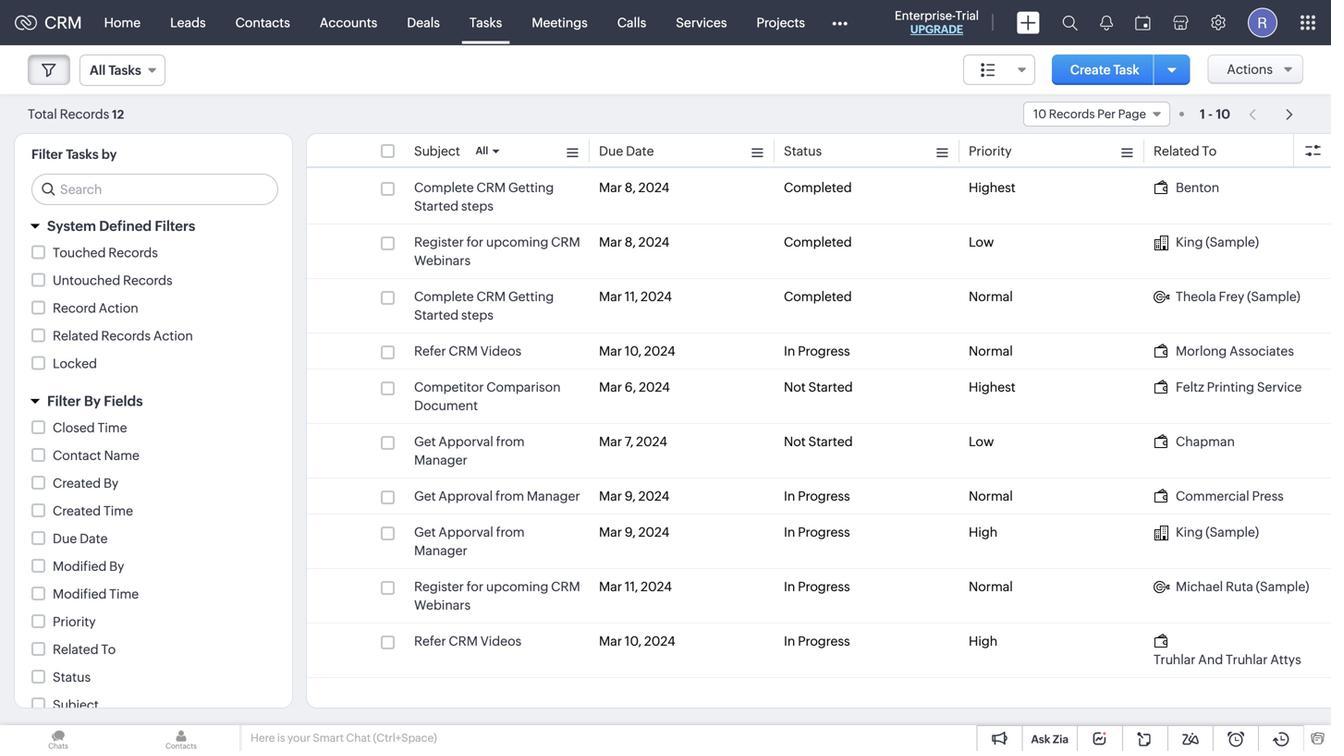 Task type: vqa. For each thing, say whether or not it's contained in the screenshot.


Task type: describe. For each thing, give the bounding box(es) containing it.
profile element
[[1237, 0, 1289, 45]]

progress for morlong associates
[[798, 344, 850, 359]]

in progress for morlong
[[784, 344, 850, 359]]

services
[[676, 15, 727, 30]]

projects link
[[742, 0, 820, 45]]

time for modified time
[[109, 587, 139, 602]]

low for not started
[[969, 434, 994, 449]]

chat
[[346, 732, 371, 745]]

in progress for michael
[[784, 580, 850, 594]]

in for truhlar and truhlar attys
[[784, 634, 795, 649]]

2024 for truhlar and truhlar attys link
[[644, 634, 675, 649]]

register for upcoming crm webinars for mar 11, 2024
[[414, 580, 580, 613]]

1 vertical spatial action
[[153, 329, 193, 343]]

2024 for feltz printing service "link"
[[639, 380, 670, 395]]

(sample) right frey
[[1247, 289, 1301, 304]]

mar for chapman link
[[599, 434, 622, 449]]

1 vertical spatial related
[[53, 329, 99, 343]]

home
[[104, 15, 141, 30]]

mar 11, 2024 for complete crm getting started steps
[[599, 289, 672, 304]]

name
[[104, 448, 140, 463]]

contact name
[[53, 448, 140, 463]]

complete crm getting started steps link for mar 11, 2024
[[414, 287, 581, 324]]

tasks for filter tasks by
[[66, 147, 99, 162]]

in for commercial press
[[784, 489, 795, 504]]

leads link
[[155, 0, 221, 45]]

and
[[1198, 653, 1223, 667]]

progress for michael ruta (sample)
[[798, 580, 850, 594]]

9, for get apporval from manager
[[625, 525, 636, 540]]

truhlar and truhlar attys link
[[1154, 632, 1320, 669]]

Other Modules field
[[820, 8, 860, 37]]

0 vertical spatial related
[[1154, 144, 1199, 159]]

filters
[[155, 218, 195, 234]]

is
[[277, 732, 285, 745]]

get apporval from manager link for mar 7, 2024
[[414, 433, 581, 470]]

10, for high
[[625, 634, 642, 649]]

in progress for king
[[784, 525, 850, 540]]

1 vertical spatial to
[[101, 642, 116, 657]]

high for king (sample)
[[969, 525, 998, 540]]

videos for normal
[[481, 344, 522, 359]]

11, for register for upcoming crm webinars
[[625, 580, 638, 594]]

signals element
[[1089, 0, 1124, 45]]

webinars for mar 8, 2024
[[414, 253, 471, 268]]

refer crm videos link for high
[[414, 632, 522, 651]]

commercial
[[1176, 489, 1249, 504]]

apporval for mar 9, 2024
[[439, 525, 493, 540]]

zia
[[1053, 734, 1069, 746]]

1 - 10
[[1200, 107, 1231, 122]]

progress for commercial press
[[798, 489, 850, 504]]

mar 6, 2024
[[599, 380, 670, 395]]

1 horizontal spatial due date
[[599, 144, 654, 159]]

completed for normal
[[784, 289, 852, 304]]

system defined filters
[[47, 218, 195, 234]]

total
[[28, 107, 57, 122]]

enterprise-trial upgrade
[[895, 9, 979, 36]]

theola frey (sample) link
[[1154, 287, 1301, 306]]

modified for modified time
[[53, 587, 107, 602]]

register for mar 11, 2024
[[414, 580, 464, 594]]

accounts
[[320, 15, 377, 30]]

for for mar 8, 2024
[[467, 235, 484, 250]]

ask
[[1031, 734, 1050, 746]]

1 vertical spatial due date
[[53, 532, 108, 546]]

related records action
[[53, 329, 193, 343]]

mar 10, 2024 for normal
[[599, 344, 675, 359]]

actions
[[1227, 62, 1273, 77]]

leads
[[170, 15, 206, 30]]

mar for feltz printing service "link"
[[599, 380, 622, 395]]

register for upcoming crm webinars for mar 8, 2024
[[414, 235, 580, 268]]

manager for high
[[414, 544, 467, 558]]

chapman
[[1176, 434, 1235, 449]]

modified by
[[53, 559, 124, 574]]

all for all tasks
[[90, 63, 106, 78]]

all for all
[[476, 145, 488, 157]]

9, for get approval from manager
[[625, 489, 636, 504]]

low for completed
[[969, 235, 994, 250]]

system defined filters button
[[15, 210, 292, 243]]

1 horizontal spatial status
[[784, 144, 822, 159]]

get approval from manager link
[[414, 487, 580, 506]]

created for created by
[[53, 476, 101, 491]]

associates
[[1230, 344, 1294, 359]]

morlong associates link
[[1154, 342, 1294, 361]]

filter tasks by
[[31, 147, 117, 162]]

morlong
[[1176, 344, 1227, 359]]

upcoming for mar 8, 2024
[[486, 235, 548, 250]]

comparison
[[486, 380, 561, 395]]

closed
[[53, 421, 95, 435]]

progress for king (sample)
[[798, 525, 850, 540]]

accounts link
[[305, 0, 392, 45]]

deals link
[[392, 0, 455, 45]]

10, for normal
[[625, 344, 642, 359]]

competitor
[[414, 380, 484, 395]]

(sample) right ruta
[[1256, 580, 1309, 594]]

calls
[[617, 15, 646, 30]]

by for created
[[104, 476, 119, 491]]

1 horizontal spatial related to
[[1154, 144, 1217, 159]]

1 horizontal spatial due
[[599, 144, 623, 159]]

2 truhlar from the left
[[1226, 653, 1268, 667]]

10 inside 10 records per page field
[[1033, 107, 1047, 121]]

highest for completed
[[969, 180, 1016, 195]]

normal for morlong associates
[[969, 344, 1013, 359]]

completed for low
[[784, 235, 852, 250]]

8 mar from the top
[[599, 525, 622, 540]]

touched records
[[53, 245, 158, 260]]

all tasks
[[90, 63, 141, 78]]

0 horizontal spatial subject
[[53, 698, 99, 713]]

8, for complete crm getting started steps
[[625, 180, 636, 195]]

not started for mar 7, 2024
[[784, 434, 853, 449]]

projects
[[757, 15, 805, 30]]

benton
[[1176, 180, 1219, 195]]

in for king (sample)
[[784, 525, 795, 540]]

here is your smart chat (ctrl+space)
[[251, 732, 437, 745]]

complete for mar 8, 2024
[[414, 180, 474, 195]]

time for created time
[[104, 504, 133, 519]]

10 records per page
[[1033, 107, 1146, 121]]

1
[[1200, 107, 1205, 122]]

upgrade
[[910, 23, 963, 36]]

trial
[[955, 9, 979, 23]]

time for closed time
[[98, 421, 127, 435]]

2024 for chapman link
[[636, 434, 667, 449]]

2024 for morlong associates link
[[644, 344, 675, 359]]

contact
[[53, 448, 101, 463]]

calls link
[[602, 0, 661, 45]]

Search text field
[[32, 175, 277, 204]]

0 horizontal spatial due
[[53, 532, 77, 546]]

1 horizontal spatial 10
[[1216, 107, 1231, 122]]

calendar image
[[1135, 15, 1151, 30]]

feltz
[[1176, 380, 1204, 395]]

from for high
[[496, 525, 525, 540]]

-
[[1208, 107, 1213, 122]]

document
[[414, 398, 478, 413]]

completed for highest
[[784, 180, 852, 195]]

attys
[[1270, 653, 1301, 667]]

get for high
[[414, 525, 436, 540]]

records for touched
[[108, 245, 158, 260]]

ruta
[[1226, 580, 1253, 594]]

system
[[47, 218, 96, 234]]

service
[[1257, 380, 1302, 395]]

refer for normal
[[414, 344, 446, 359]]

mar for benton link
[[599, 180, 622, 195]]

mar for michael ruta (sample) link
[[599, 580, 622, 594]]

(ctrl+space)
[[373, 732, 437, 745]]

1 vertical spatial priority
[[53, 615, 96, 630]]

1 horizontal spatial date
[[626, 144, 654, 159]]

smart
[[313, 732, 344, 745]]

theola frey (sample)
[[1176, 289, 1301, 304]]

get apporval from manager for mar 9, 2024
[[414, 525, 525, 558]]

truhlar and truhlar attys
[[1154, 653, 1301, 667]]

0 horizontal spatial status
[[53, 670, 91, 685]]

tasks link
[[455, 0, 517, 45]]

upcoming for mar 11, 2024
[[486, 580, 548, 594]]

morlong associates
[[1176, 344, 1294, 359]]

11, for complete crm getting started steps
[[625, 289, 638, 304]]

filter by fields button
[[15, 385, 292, 418]]

(sample) down commercial press
[[1206, 525, 1259, 540]]

king for high
[[1176, 525, 1203, 540]]

0 vertical spatial subject
[[414, 144, 460, 159]]

mar 9, 2024 for get apporval from manager
[[599, 525, 670, 540]]

12
[[112, 108, 124, 122]]

profile image
[[1248, 8, 1278, 37]]

videos for high
[[481, 634, 522, 649]]

row group containing complete crm getting started steps
[[307, 170, 1331, 679]]

feltz printing service link
[[1154, 378, 1302, 397]]

create task button
[[1052, 55, 1158, 85]]

records for related
[[101, 329, 151, 343]]

enterprise-
[[895, 9, 955, 23]]

get approval from manager
[[414, 489, 580, 504]]

0 horizontal spatial related to
[[53, 642, 116, 657]]

king (sample) link for high
[[1154, 523, 1259, 542]]

benton link
[[1154, 178, 1219, 197]]

record action
[[53, 301, 138, 316]]

webinars for mar 11, 2024
[[414, 598, 471, 613]]

competitor comparison document
[[414, 380, 561, 413]]

mar 7, 2024
[[599, 434, 667, 449]]

2 vertical spatial related
[[53, 642, 99, 657]]

refer crm videos for normal
[[414, 344, 522, 359]]

logo image
[[15, 15, 37, 30]]

in for morlong associates
[[784, 344, 795, 359]]

mar for commercial press "link"
[[599, 489, 622, 504]]

page
[[1118, 107, 1146, 121]]



Task type: locate. For each thing, give the bounding box(es) containing it.
0 vertical spatial 10,
[[625, 344, 642, 359]]

0 horizontal spatial action
[[99, 301, 138, 316]]

10 Records Per Page field
[[1023, 102, 1170, 127]]

1 steps from the top
[[461, 199, 493, 214]]

1 vertical spatial time
[[104, 504, 133, 519]]

complete crm getting started steps for mar 11, 2024
[[414, 289, 554, 323]]

0 vertical spatial register for upcoming crm webinars link
[[414, 233, 581, 270]]

1 vertical spatial subject
[[53, 698, 99, 713]]

mar for morlong associates link
[[599, 344, 622, 359]]

not for mar 6, 2024
[[784, 380, 806, 395]]

0 vertical spatial 8,
[[625, 180, 636, 195]]

untouched
[[53, 273, 120, 288]]

michael ruta (sample)
[[1176, 580, 1309, 594]]

priority down modified time
[[53, 615, 96, 630]]

normal for commercial press
[[969, 489, 1013, 504]]

meetings link
[[517, 0, 602, 45]]

1 get apporval from manager from the top
[[414, 434, 525, 468]]

0 vertical spatial to
[[1202, 144, 1217, 159]]

not
[[784, 380, 806, 395], [784, 434, 806, 449]]

in progress for commercial
[[784, 489, 850, 504]]

1 highest from the top
[[969, 180, 1016, 195]]

related up benton link
[[1154, 144, 1199, 159]]

0 vertical spatial for
[[467, 235, 484, 250]]

0 vertical spatial date
[[626, 144, 654, 159]]

get for low
[[414, 434, 436, 449]]

get down document
[[414, 434, 436, 449]]

0 vertical spatial mar 11, 2024
[[599, 289, 672, 304]]

services link
[[661, 0, 742, 45]]

4 mar from the top
[[599, 344, 622, 359]]

2 mar 9, 2024 from the top
[[599, 525, 670, 540]]

1 vertical spatial complete crm getting started steps link
[[414, 287, 581, 324]]

3 in from the top
[[784, 525, 795, 540]]

0 vertical spatial refer
[[414, 344, 446, 359]]

king for low
[[1176, 235, 1203, 250]]

1 videos from the top
[[481, 344, 522, 359]]

competitor comparison document link
[[414, 378, 581, 415]]

related to
[[1154, 144, 1217, 159], [53, 642, 116, 657]]

1 horizontal spatial subject
[[414, 144, 460, 159]]

records left 12
[[60, 107, 109, 122]]

2 10, from the top
[[625, 634, 642, 649]]

related to up benton link
[[1154, 144, 1217, 159]]

0 vertical spatial king
[[1176, 235, 1203, 250]]

contacts
[[235, 15, 290, 30]]

contacts image
[[123, 726, 239, 752]]

1 vertical spatial upcoming
[[486, 580, 548, 594]]

michael ruta (sample) link
[[1154, 578, 1309, 596]]

steps
[[461, 199, 493, 214], [461, 308, 493, 323]]

1 refer crm videos from the top
[[414, 344, 522, 359]]

3 normal from the top
[[969, 489, 1013, 504]]

3 progress from the top
[[798, 525, 850, 540]]

to down -
[[1202, 144, 1217, 159]]

1 get apporval from manager link from the top
[[414, 433, 581, 470]]

1 king (sample) from the top
[[1176, 235, 1259, 250]]

time down modified by
[[109, 587, 139, 602]]

2 complete crm getting started steps from the top
[[414, 289, 554, 323]]

truhlar right and
[[1226, 653, 1268, 667]]

5 in progress from the top
[[784, 634, 850, 649]]

manager for normal
[[527, 489, 580, 504]]

get apporval from manager down approval
[[414, 525, 525, 558]]

2 mar from the top
[[599, 235, 622, 250]]

your
[[288, 732, 311, 745]]

2024 for michael ruta (sample) link
[[641, 580, 672, 594]]

register for mar 8, 2024
[[414, 235, 464, 250]]

0 vertical spatial king (sample) link
[[1154, 233, 1259, 251]]

11,
[[625, 289, 638, 304], [625, 580, 638, 594]]

upcoming
[[486, 235, 548, 250], [486, 580, 548, 594]]

locked
[[53, 356, 97, 371]]

filter up closed
[[47, 393, 81, 410]]

get down get approval from manager link on the bottom of page
[[414, 525, 436, 540]]

1 horizontal spatial to
[[1202, 144, 1217, 159]]

getting
[[508, 180, 554, 195], [508, 289, 554, 304]]

2 refer crm videos from the top
[[414, 634, 522, 649]]

1 vertical spatial low
[[969, 434, 994, 449]]

2 highest from the top
[[969, 380, 1016, 395]]

3 mar from the top
[[599, 289, 622, 304]]

theola
[[1176, 289, 1216, 304]]

normal for theola frey (sample)
[[969, 289, 1013, 304]]

press
[[1252, 489, 1284, 504]]

4 in from the top
[[784, 580, 795, 594]]

get apporval from manager link up get approval from manager link on the bottom of page
[[414, 433, 581, 470]]

1 vertical spatial complete crm getting started steps
[[414, 289, 554, 323]]

create
[[1070, 62, 1111, 77]]

2024
[[638, 180, 670, 195], [638, 235, 670, 250], [641, 289, 672, 304], [644, 344, 675, 359], [639, 380, 670, 395], [636, 434, 667, 449], [638, 489, 670, 504], [638, 525, 670, 540], [641, 580, 672, 594], [644, 634, 675, 649]]

get apporval from manager link
[[414, 433, 581, 470], [414, 523, 581, 560]]

0 vertical spatial action
[[99, 301, 138, 316]]

1 vertical spatial tasks
[[108, 63, 141, 78]]

get
[[414, 434, 436, 449], [414, 489, 436, 504], [414, 525, 436, 540]]

steps for mar 11, 2024
[[461, 308, 493, 323]]

1 vertical spatial refer
[[414, 634, 446, 649]]

modified for modified by
[[53, 559, 107, 574]]

2 apporval from the top
[[439, 525, 493, 540]]

mar 11, 2024 for register for upcoming crm webinars
[[599, 580, 672, 594]]

3 completed from the top
[[784, 289, 852, 304]]

records down defined
[[108, 245, 158, 260]]

2 8, from the top
[[625, 235, 636, 250]]

1 refer crm videos link from the top
[[414, 342, 522, 361]]

time down the fields
[[98, 421, 127, 435]]

1 register from the top
[[414, 235, 464, 250]]

related
[[1154, 144, 1199, 159], [53, 329, 99, 343], [53, 642, 99, 657]]

0 vertical spatial not started
[[784, 380, 853, 395]]

2 videos from the top
[[481, 634, 522, 649]]

1 horizontal spatial all
[[476, 145, 488, 157]]

crm link
[[15, 13, 82, 32]]

1 low from the top
[[969, 235, 994, 250]]

1 vertical spatial modified
[[53, 587, 107, 602]]

from right approval
[[496, 489, 524, 504]]

register for upcoming crm webinars link for mar 11, 2024
[[414, 578, 581, 615]]

filter down total
[[31, 147, 63, 162]]

modified up modified time
[[53, 559, 107, 574]]

2 king from the top
[[1176, 525, 1203, 540]]

1 vertical spatial all
[[476, 145, 488, 157]]

apporval down document
[[439, 434, 493, 449]]

king (sample) link for low
[[1154, 233, 1259, 251]]

2 vertical spatial completed
[[784, 289, 852, 304]]

king (sample) down commercial press "link"
[[1176, 525, 1259, 540]]

modified down modified by
[[53, 587, 107, 602]]

per
[[1097, 107, 1116, 121]]

0 vertical spatial modified
[[53, 559, 107, 574]]

3 from from the top
[[496, 525, 525, 540]]

from down competitor comparison document link
[[496, 434, 525, 449]]

2 low from the top
[[969, 434, 994, 449]]

complete crm getting started steps
[[414, 180, 554, 214], [414, 289, 554, 323]]

0 horizontal spatial due date
[[53, 532, 108, 546]]

for
[[467, 235, 484, 250], [467, 580, 484, 594]]

1 vertical spatial not started
[[784, 434, 853, 449]]

1 vertical spatial register for upcoming crm webinars link
[[414, 578, 581, 615]]

0 vertical spatial register for upcoming crm webinars
[[414, 235, 580, 268]]

1 created from the top
[[53, 476, 101, 491]]

1 refer from the top
[[414, 344, 446, 359]]

1 vertical spatial refer crm videos
[[414, 634, 522, 649]]

filter for filter by fields
[[47, 393, 81, 410]]

get left approval
[[414, 489, 436, 504]]

related to down modified time
[[53, 642, 116, 657]]

5 mar from the top
[[599, 380, 622, 395]]

1 horizontal spatial tasks
[[108, 63, 141, 78]]

filter inside dropdown button
[[47, 393, 81, 410]]

here
[[251, 732, 275, 745]]

mar 10, 2024
[[599, 344, 675, 359], [599, 634, 675, 649]]

high
[[969, 525, 998, 540], [969, 634, 998, 649]]

1 vertical spatial created
[[53, 504, 101, 519]]

1 mar 9, 2024 from the top
[[599, 489, 670, 504]]

truhlar left and
[[1154, 653, 1196, 667]]

1 horizontal spatial truhlar
[[1226, 653, 1268, 667]]

10 right -
[[1216, 107, 1231, 122]]

time
[[98, 421, 127, 435], [104, 504, 133, 519], [109, 587, 139, 602]]

1 mar 8, 2024 from the top
[[599, 180, 670, 195]]

0 vertical spatial created
[[53, 476, 101, 491]]

priority
[[969, 144, 1012, 159], [53, 615, 96, 630]]

related down modified time
[[53, 642, 99, 657]]

by down name
[[104, 476, 119, 491]]

1 get from the top
[[414, 434, 436, 449]]

1 vertical spatial apporval
[[439, 525, 493, 540]]

1 vertical spatial high
[[969, 634, 998, 649]]

2 complete crm getting started steps link from the top
[[414, 287, 581, 324]]

1 vertical spatial getting
[[508, 289, 554, 304]]

0 vertical spatial mar 8, 2024
[[599, 180, 670, 195]]

2 refer from the top
[[414, 634, 446, 649]]

9 mar from the top
[[599, 580, 622, 594]]

7,
[[625, 434, 634, 449]]

0 vertical spatial upcoming
[[486, 235, 548, 250]]

get apporval from manager link for mar 9, 2024
[[414, 523, 581, 560]]

approval
[[439, 489, 493, 504]]

1 vertical spatial related to
[[53, 642, 116, 657]]

created by
[[53, 476, 119, 491]]

mar 8, 2024 for complete crm getting started steps
[[599, 180, 670, 195]]

get apporval from manager for mar 7, 2024
[[414, 434, 525, 468]]

1 apporval from the top
[[439, 434, 493, 449]]

1 vertical spatial complete
[[414, 289, 474, 304]]

1 vertical spatial register for upcoming crm webinars
[[414, 580, 580, 613]]

2 refer crm videos link from the top
[[414, 632, 522, 651]]

mar for truhlar and truhlar attys link
[[599, 634, 622, 649]]

1 mar from the top
[[599, 180, 622, 195]]

by up closed time
[[84, 393, 101, 410]]

action up filter by fields dropdown button
[[153, 329, 193, 343]]

0 vertical spatial due date
[[599, 144, 654, 159]]

2 vertical spatial from
[[496, 525, 525, 540]]

by up modified time
[[109, 559, 124, 574]]

0 vertical spatial from
[[496, 434, 525, 449]]

0 vertical spatial mar 9, 2024
[[599, 489, 670, 504]]

1 complete from the top
[[414, 180, 474, 195]]

0 vertical spatial due
[[599, 144, 623, 159]]

king down commercial
[[1176, 525, 1203, 540]]

1 vertical spatial 8,
[[625, 235, 636, 250]]

crm
[[44, 13, 82, 32], [477, 180, 506, 195], [551, 235, 580, 250], [477, 289, 506, 304], [449, 344, 478, 359], [551, 580, 580, 594], [449, 634, 478, 649]]

refer for high
[[414, 634, 446, 649]]

0 vertical spatial complete crm getting started steps link
[[414, 178, 581, 215]]

time down created by
[[104, 504, 133, 519]]

2 get from the top
[[414, 489, 436, 504]]

records for 10
[[1049, 107, 1095, 121]]

search image
[[1062, 15, 1078, 31]]

tasks left "by"
[[66, 147, 99, 162]]

manager up approval
[[414, 453, 467, 468]]

to down modified time
[[101, 642, 116, 657]]

1 9, from the top
[[625, 489, 636, 504]]

register for upcoming crm webinars link for mar 8, 2024
[[414, 233, 581, 270]]

chapman link
[[1154, 433, 1235, 451]]

0 vertical spatial refer crm videos link
[[414, 342, 522, 361]]

refer crm videos for high
[[414, 634, 522, 649]]

2 upcoming from the top
[[486, 580, 548, 594]]

mar 10, 2024 for high
[[599, 634, 675, 649]]

2 mar 8, 2024 from the top
[[599, 235, 670, 250]]

by
[[101, 147, 117, 162]]

1 vertical spatial manager
[[527, 489, 580, 504]]

related up locked
[[53, 329, 99, 343]]

refer
[[414, 344, 446, 359], [414, 634, 446, 649]]

modified time
[[53, 587, 139, 602]]

defined
[[99, 218, 152, 234]]

2 created from the top
[[53, 504, 101, 519]]

task
[[1113, 62, 1140, 77]]

due
[[599, 144, 623, 159], [53, 532, 77, 546]]

1 horizontal spatial action
[[153, 329, 193, 343]]

2 vertical spatial get
[[414, 525, 436, 540]]

0 horizontal spatial 10
[[1033, 107, 1047, 121]]

0 vertical spatial complete crm getting started steps
[[414, 180, 554, 214]]

started
[[414, 199, 459, 214], [414, 308, 459, 323], [808, 380, 853, 395], [808, 434, 853, 449]]

2 register from the top
[[414, 580, 464, 594]]

1 horizontal spatial priority
[[969, 144, 1012, 159]]

for for mar 11, 2024
[[467, 580, 484, 594]]

mar 11, 2024
[[599, 289, 672, 304], [599, 580, 672, 594]]

records down the 'record action'
[[101, 329, 151, 343]]

mar 9, 2024 for get approval from manager
[[599, 489, 670, 504]]

normal for michael ruta (sample)
[[969, 580, 1013, 594]]

created for created time
[[53, 504, 101, 519]]

0 horizontal spatial date
[[80, 532, 108, 546]]

total records 12
[[28, 107, 124, 122]]

2 horizontal spatial tasks
[[470, 15, 502, 30]]

apporval down approval
[[439, 525, 493, 540]]

steps for mar 8, 2024
[[461, 199, 493, 214]]

deals
[[407, 15, 440, 30]]

2 from from the top
[[496, 489, 524, 504]]

4 normal from the top
[[969, 580, 1013, 594]]

2 mar 11, 2024 from the top
[[599, 580, 672, 594]]

row group
[[307, 170, 1331, 679]]

2 9, from the top
[[625, 525, 636, 540]]

king (sample) up theola frey (sample) link
[[1176, 235, 1259, 250]]

6,
[[625, 380, 636, 395]]

untouched records
[[53, 273, 172, 288]]

0 vertical spatial webinars
[[414, 253, 471, 268]]

1 not started from the top
[[784, 380, 853, 395]]

closed time
[[53, 421, 127, 435]]

1 not from the top
[[784, 380, 806, 395]]

2 not started from the top
[[784, 434, 853, 449]]

in for michael ruta (sample)
[[784, 580, 795, 594]]

1 11, from the top
[[625, 289, 638, 304]]

contacts link
[[221, 0, 305, 45]]

records inside field
[[1049, 107, 1095, 121]]

1 vertical spatial get apporval from manager
[[414, 525, 525, 558]]

tasks up 12
[[108, 63, 141, 78]]

tasks right 'deals' link
[[470, 15, 502, 30]]

2 king (sample) from the top
[[1176, 525, 1259, 540]]

1 vertical spatial videos
[[481, 634, 522, 649]]

from
[[496, 434, 525, 449], [496, 489, 524, 504], [496, 525, 525, 540]]

1 progress from the top
[[798, 344, 850, 359]]

10 left 'per'
[[1033, 107, 1047, 121]]

meetings
[[532, 15, 588, 30]]

home link
[[89, 0, 155, 45]]

not for mar 7, 2024
[[784, 434, 806, 449]]

8, for register for upcoming crm webinars
[[625, 235, 636, 250]]

0 horizontal spatial priority
[[53, 615, 96, 630]]

None field
[[963, 55, 1035, 85]]

2 in from the top
[[784, 489, 795, 504]]

2 not from the top
[[784, 434, 806, 449]]

getting for mar 8, 2024
[[508, 180, 554, 195]]

2 high from the top
[[969, 634, 998, 649]]

2 getting from the top
[[508, 289, 554, 304]]

complete
[[414, 180, 474, 195], [414, 289, 474, 304]]

king (sample) link down commercial
[[1154, 523, 1259, 542]]

touched
[[53, 245, 106, 260]]

records left 'per'
[[1049, 107, 1095, 121]]

3 get from the top
[[414, 525, 436, 540]]

1 vertical spatial get apporval from manager link
[[414, 523, 581, 560]]

size image
[[981, 62, 996, 79]]

manager down approval
[[414, 544, 467, 558]]

commercial press link
[[1154, 487, 1284, 506]]

refer crm videos link
[[414, 342, 522, 361], [414, 632, 522, 651]]

2 vertical spatial tasks
[[66, 147, 99, 162]]

get apporval from manager up approval
[[414, 434, 525, 468]]

0 horizontal spatial truhlar
[[1154, 653, 1196, 667]]

1 8, from the top
[[625, 180, 636, 195]]

1 complete crm getting started steps link from the top
[[414, 178, 581, 215]]

(sample) up frey
[[1206, 235, 1259, 250]]

1 upcoming from the top
[[486, 235, 548, 250]]

king (sample) for low
[[1176, 235, 1259, 250]]

filter for filter tasks by
[[31, 147, 63, 162]]

1 from from the top
[[496, 434, 525, 449]]

priority down size "image"
[[969, 144, 1012, 159]]

2024 for theola frey (sample) link
[[641, 289, 672, 304]]

5 in from the top
[[784, 634, 795, 649]]

0 vertical spatial mar 10, 2024
[[599, 344, 675, 359]]

king (sample) for high
[[1176, 525, 1259, 540]]

1 normal from the top
[[969, 289, 1013, 304]]

truhlar
[[1154, 653, 1196, 667], [1226, 653, 1268, 667]]

1 vertical spatial 11,
[[625, 580, 638, 594]]

highest for not started
[[969, 380, 1016, 395]]

2 king (sample) link from the top
[[1154, 523, 1259, 542]]

1 complete crm getting started steps from the top
[[414, 180, 554, 214]]

created time
[[53, 504, 133, 519]]

filter by fields
[[47, 393, 143, 410]]

create task
[[1070, 62, 1140, 77]]

1 vertical spatial due
[[53, 532, 77, 546]]

2 get apporval from manager link from the top
[[414, 523, 581, 560]]

1 mar 11, 2024 from the top
[[599, 289, 672, 304]]

2 progress from the top
[[798, 489, 850, 504]]

2 register for upcoming crm webinars link from the top
[[414, 578, 581, 615]]

1 vertical spatial webinars
[[414, 598, 471, 613]]

2024 for commercial press "link"
[[638, 489, 670, 504]]

2 modified from the top
[[53, 587, 107, 602]]

5 progress from the top
[[798, 634, 850, 649]]

0 vertical spatial getting
[[508, 180, 554, 195]]

10 mar from the top
[[599, 634, 622, 649]]

0 vertical spatial 9,
[[625, 489, 636, 504]]

1 for from the top
[[467, 235, 484, 250]]

king down benton link
[[1176, 235, 1203, 250]]

1 vertical spatial 10,
[[625, 634, 642, 649]]

0 vertical spatial refer crm videos
[[414, 344, 522, 359]]

2 for from the top
[[467, 580, 484, 594]]

by for modified
[[109, 559, 124, 574]]

register
[[414, 235, 464, 250], [414, 580, 464, 594]]

create menu image
[[1017, 12, 1040, 34]]

1 vertical spatial 9,
[[625, 525, 636, 540]]

mar
[[599, 180, 622, 195], [599, 235, 622, 250], [599, 289, 622, 304], [599, 344, 622, 359], [599, 380, 622, 395], [599, 434, 622, 449], [599, 489, 622, 504], [599, 525, 622, 540], [599, 580, 622, 594], [599, 634, 622, 649]]

1 mar 10, 2024 from the top
[[599, 344, 675, 359]]

0 vertical spatial 11,
[[625, 289, 638, 304]]

records for untouched
[[123, 273, 172, 288]]

records down touched records
[[123, 273, 172, 288]]

1 king (sample) link from the top
[[1154, 233, 1259, 251]]

by inside dropdown button
[[84, 393, 101, 410]]

0 vertical spatial time
[[98, 421, 127, 435]]

complete crm getting started steps link for mar 8, 2024
[[414, 178, 581, 215]]

search element
[[1051, 0, 1089, 45]]

6 mar from the top
[[599, 434, 622, 449]]

getting for mar 11, 2024
[[508, 289, 554, 304]]

created down created by
[[53, 504, 101, 519]]

1 register for upcoming crm webinars link from the top
[[414, 233, 581, 270]]

by for filter
[[84, 393, 101, 410]]

manager for low
[[414, 453, 467, 468]]

0 vertical spatial complete
[[414, 180, 474, 195]]

7 mar from the top
[[599, 489, 622, 504]]

1 vertical spatial filter
[[47, 393, 81, 410]]

filter
[[31, 147, 63, 162], [47, 393, 81, 410]]

ask zia
[[1031, 734, 1069, 746]]

record
[[53, 301, 96, 316]]

1 completed from the top
[[784, 180, 852, 195]]

king (sample)
[[1176, 235, 1259, 250], [1176, 525, 1259, 540]]

king (sample) link down benton
[[1154, 233, 1259, 251]]

records for total
[[60, 107, 109, 122]]

signals image
[[1100, 15, 1113, 31]]

get for normal
[[414, 489, 436, 504]]

mar 8, 2024
[[599, 180, 670, 195], [599, 235, 670, 250]]

mar for theola frey (sample) link
[[599, 289, 622, 304]]

0 vertical spatial king (sample)
[[1176, 235, 1259, 250]]

manager
[[414, 453, 467, 468], [527, 489, 580, 504], [414, 544, 467, 558]]

manager right approval
[[527, 489, 580, 504]]

complete crm getting started steps for mar 8, 2024
[[414, 180, 554, 214]]

from down the get approval from manager
[[496, 525, 525, 540]]

1 register for upcoming crm webinars from the top
[[414, 235, 580, 268]]

frey
[[1219, 289, 1244, 304]]

tasks inside field
[[108, 63, 141, 78]]

2 11, from the top
[[625, 580, 638, 594]]

register for upcoming crm webinars
[[414, 235, 580, 268], [414, 580, 580, 613]]

created down contact
[[53, 476, 101, 491]]

status
[[784, 144, 822, 159], [53, 670, 91, 685]]

progress for truhlar and truhlar attys
[[798, 634, 850, 649]]

chats image
[[0, 726, 116, 752]]

all inside field
[[90, 63, 106, 78]]

1 vertical spatial mar 10, 2024
[[599, 634, 675, 649]]

1 vertical spatial completed
[[784, 235, 852, 250]]

1 vertical spatial highest
[[969, 380, 1016, 395]]

in progress
[[784, 344, 850, 359], [784, 489, 850, 504], [784, 525, 850, 540], [784, 580, 850, 594], [784, 634, 850, 649]]

0 vertical spatial register
[[414, 235, 464, 250]]

All Tasks field
[[79, 55, 165, 86]]

1 high from the top
[[969, 525, 998, 540]]

1 vertical spatial not
[[784, 434, 806, 449]]

0 vertical spatial priority
[[969, 144, 1012, 159]]

not started for mar 6, 2024
[[784, 380, 853, 395]]

2 completed from the top
[[784, 235, 852, 250]]

1 10, from the top
[[625, 344, 642, 359]]

1 modified from the top
[[53, 559, 107, 574]]

1 king from the top
[[1176, 235, 1203, 250]]

0 vertical spatial by
[[84, 393, 101, 410]]

feltz printing service
[[1176, 380, 1302, 395]]

1 vertical spatial king (sample) link
[[1154, 523, 1259, 542]]

action up the "related records action" on the top of the page
[[99, 301, 138, 316]]

2 mar 10, 2024 from the top
[[599, 634, 675, 649]]

refer crm videos link for normal
[[414, 342, 522, 361]]

0 vertical spatial highest
[[969, 180, 1016, 195]]

1 in from the top
[[784, 344, 795, 359]]

1 vertical spatial register
[[414, 580, 464, 594]]

get apporval from manager link down the get approval from manager
[[414, 523, 581, 560]]

1 vertical spatial date
[[80, 532, 108, 546]]

create menu element
[[1006, 0, 1051, 45]]

2 get apporval from manager from the top
[[414, 525, 525, 558]]

commercial press
[[1176, 489, 1284, 504]]

complete for mar 11, 2024
[[414, 289, 474, 304]]

1 truhlar from the left
[[1154, 653, 1196, 667]]



